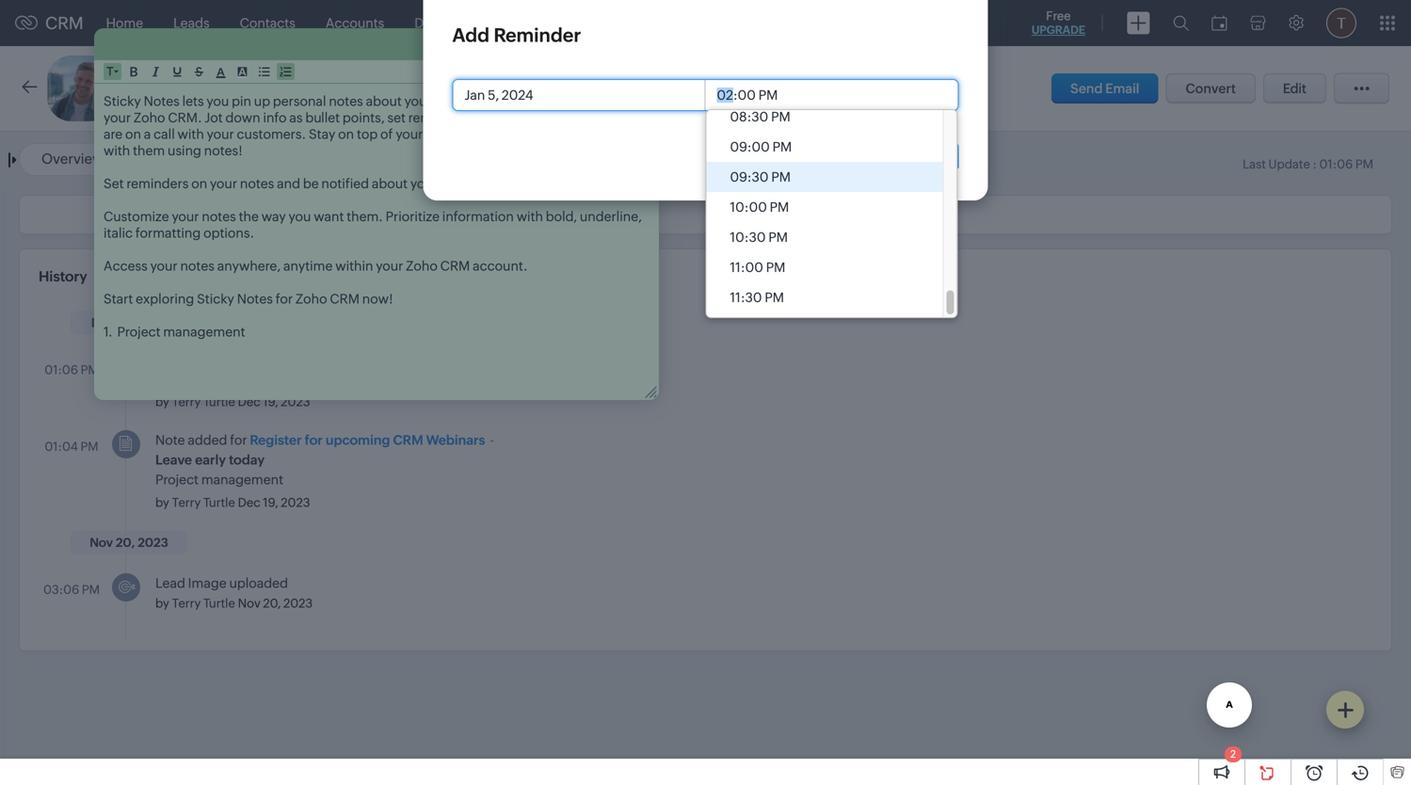 Task type: vqa. For each thing, say whether or not it's contained in the screenshot.
field on the left top of the page
no



Task type: locate. For each thing, give the bounding box(es) containing it.
edit button
[[1263, 73, 1327, 104]]

turtle
[[203, 395, 235, 409], [203, 496, 235, 510], [203, 596, 235, 611]]

None text field
[[706, 80, 958, 110]]

michael
[[161, 77, 232, 98]]

contacts
[[240, 16, 295, 31]]

01:06 pm
[[44, 363, 99, 377]]

1 horizontal spatial on
[[191, 176, 207, 191]]

your up 'formatting'
[[172, 209, 199, 224]]

0 vertical spatial by
[[155, 395, 169, 409]]

2023 right 20,
[[283, 596, 313, 611]]

0 vertical spatial 01:06
[[1320, 157, 1353, 171]]

timeline
[[144, 151, 200, 167]]

overview link
[[41, 151, 104, 167]]

stay
[[309, 127, 335, 142]]

with down are
[[104, 143, 130, 158]]

by down lead
[[155, 596, 169, 611]]

0 horizontal spatial sticky
[[104, 94, 141, 109]]

terry inside note added for register for upcoming crm webinars - leave early today project management by terry turtle dec 19, 2023
[[172, 496, 201, 510]]

management down today
[[201, 472, 283, 487]]

01:06 up the 01:04
[[44, 363, 78, 377]]

your down set
[[396, 127, 423, 142]]

1 horizontal spatial zoho
[[296, 291, 327, 306]]

last
[[1243, 157, 1266, 171]]

2023
[[281, 395, 310, 409], [281, 496, 310, 510], [283, 596, 313, 611]]

your up prioritize
[[410, 176, 438, 191]]

0 vertical spatial -
[[367, 81, 372, 97]]

0 horizontal spatial zoho
[[134, 110, 165, 125]]

your
[[404, 94, 432, 109], [104, 110, 131, 125], [207, 127, 234, 142], [396, 127, 423, 142], [210, 176, 237, 191], [410, 176, 438, 191], [172, 209, 199, 224], [150, 258, 178, 274], [376, 258, 403, 274]]

2 by from the top
[[155, 496, 169, 510]]

zoho down prioritize
[[406, 258, 438, 274]]

and inside sticky notes lets you pin up personal notes about your official work items from within your zoho crm. jot down info as bullet points, set reminders, and create to-dos while you are on a call with your customers. stay on top of your customers' info before you engage with them using notes!
[[477, 110, 500, 125]]

you down dos
[[566, 127, 589, 142]]

2 vertical spatial turtle
[[203, 596, 235, 611]]

within
[[580, 94, 618, 109], [335, 258, 373, 274]]

about
[[366, 94, 402, 109], [372, 176, 408, 191]]

pm right the 01:04
[[80, 440, 99, 454]]

cancel button
[[798, 141, 882, 171]]

about for notified
[[372, 176, 408, 191]]

notes down 'formatting'
[[180, 258, 215, 274]]

with inside 'customize your notes the way you want them. prioritize information with bold, underline, italic formatting options.'
[[517, 209, 543, 224]]

- right the webinars
[[490, 433, 494, 448]]

- up points,
[[367, 81, 372, 97]]

0 vertical spatial about
[[366, 94, 402, 109]]

dec
[[238, 395, 260, 409], [238, 496, 260, 510]]

1 horizontal spatial and
[[477, 110, 500, 125]]

0 vertical spatial and
[[477, 110, 500, 125]]

19, down today
[[263, 496, 278, 510]]

1 vertical spatial project
[[155, 472, 199, 487]]

profile element
[[1315, 0, 1368, 46]]

19,
[[263, 395, 278, 409], [263, 496, 278, 510]]

free upgrade
[[1032, 9, 1086, 36]]

sticky down anywhere,
[[197, 291, 234, 306]]

info
[[263, 110, 287, 125], [497, 127, 521, 142]]

pm for 01:04 pm
[[80, 440, 99, 454]]

0 horizontal spatial and
[[277, 176, 300, 191]]

engage
[[591, 127, 638, 142]]

2023 up register
[[281, 395, 310, 409]]

20,
[[263, 596, 281, 611]]

project
[[117, 324, 161, 339], [155, 472, 199, 487]]

pm right 10:30
[[769, 230, 788, 245]]

access
[[104, 258, 148, 274]]

crm left the webinars
[[393, 433, 423, 448]]

save button
[[892, 141, 959, 171]]

points,
[[343, 110, 385, 125]]

top
[[357, 127, 378, 142]]

dec up register
[[238, 395, 260, 409]]

1 vertical spatial management
[[201, 472, 283, 487]]

turtle inside note added for register for upcoming crm webinars - leave early today project management by terry turtle dec 19, 2023
[[203, 496, 235, 510]]

and left be
[[277, 176, 300, 191]]

management down exploring
[[163, 324, 245, 339]]

within up now!
[[335, 258, 373, 274]]

0 horizontal spatial 01:06
[[44, 363, 78, 377]]

tasks link
[[463, 0, 527, 46]]

today
[[229, 452, 265, 467]]

0 vertical spatial sticky
[[104, 94, 141, 109]]

0 vertical spatial dec
[[238, 395, 260, 409]]

1 vertical spatial -
[[490, 433, 494, 448]]

1 vertical spatial 2023
[[281, 496, 310, 510]]

1 terry from the top
[[172, 395, 201, 409]]

list box containing 08:30 pm
[[707, 102, 957, 317]]

0 horizontal spatial for
[[230, 433, 247, 448]]

1 horizontal spatial within
[[580, 94, 618, 109]]

notes down anywhere,
[[237, 291, 273, 306]]

turtle down early
[[203, 496, 235, 510]]

1 vertical spatial 01:06
[[44, 363, 78, 377]]

0 vertical spatial zoho
[[134, 110, 165, 125]]

1 vertical spatial notes
[[237, 291, 273, 306]]

added
[[188, 433, 227, 448]]

0 horizontal spatial within
[[335, 258, 373, 274]]

2 dec from the top
[[238, 496, 260, 510]]

2 19, from the top
[[263, 496, 278, 510]]

access your notes anywhere, anytime within your zoho crm account.
[[104, 258, 528, 274]]

0 vertical spatial turtle
[[203, 395, 235, 409]]

1 vertical spatial with
[[104, 143, 130, 158]]

on down using
[[191, 176, 207, 191]]

official
[[435, 94, 476, 109]]

bullet
[[305, 110, 340, 125]]

2 vertical spatial terry
[[172, 596, 201, 611]]

and
[[477, 110, 500, 125], [277, 176, 300, 191]]

on left top
[[338, 127, 354, 142]]

0 vertical spatial 19,
[[263, 395, 278, 409]]

project down leave
[[155, 472, 199, 487]]

0 horizontal spatial notes
[[144, 94, 180, 109]]

terry down lead
[[172, 596, 201, 611]]

zoho up a
[[134, 110, 165, 125]]

dec down today
[[238, 496, 260, 510]]

terry up note on the left
[[172, 395, 201, 409]]

with left the bold,
[[517, 209, 543, 224]]

1 by from the top
[[155, 395, 169, 409]]

terry down leave
[[172, 496, 201, 510]]

for up today
[[230, 433, 247, 448]]

0 vertical spatial within
[[580, 94, 618, 109]]

list box
[[707, 102, 957, 317]]

2
[[1230, 749, 1236, 760]]

zoho down anytime
[[296, 291, 327, 306]]

notes up crm. at the left
[[144, 94, 180, 109]]

2 terry from the top
[[172, 496, 201, 510]]

to-
[[544, 110, 561, 125]]

2 vertical spatial by
[[155, 596, 169, 611]]

while
[[586, 110, 619, 125]]

by inside note added for register for upcoming crm webinars - leave early today project management by terry turtle dec 19, 2023
[[155, 496, 169, 510]]

pm right 11:30
[[765, 290, 784, 305]]

pm right 08:30
[[771, 109, 791, 124]]

2 horizontal spatial with
[[517, 209, 543, 224]]

your inside 'customize your notes the way you want them. prioritize information with bold, underline, italic formatting options.'
[[172, 209, 199, 224]]

pm right the 11:00
[[766, 260, 786, 275]]

send
[[1071, 81, 1103, 96]]

start
[[104, 291, 133, 306]]

1 horizontal spatial with
[[178, 127, 204, 142]]

turtle up the added
[[203, 395, 235, 409]]

pm right 03:06
[[82, 583, 100, 597]]

01:04 pm
[[45, 440, 99, 454]]

zoho inside sticky notes lets you pin up personal notes about your official work items from within your zoho crm. jot down info as bullet points, set reminders, and create to-dos while you are on a call with your customers. stay on top of your customers' info before you engage with them using notes!
[[134, 110, 165, 125]]

0 vertical spatial with
[[178, 127, 204, 142]]

send email button
[[1052, 73, 1159, 104]]

webinars
[[426, 433, 485, 448]]

1 vertical spatial within
[[335, 258, 373, 274]]

and down work
[[477, 110, 500, 125]]

2 turtle from the top
[[203, 496, 235, 510]]

on left a
[[125, 127, 141, 142]]

1 vertical spatial and
[[277, 176, 300, 191]]

10:30 pm
[[730, 230, 788, 245]]

1 vertical spatial by
[[155, 496, 169, 510]]

pm for 09:30 pm
[[771, 169, 791, 185]]

within inside sticky notes lets you pin up personal notes about your official work items from within your zoho crm. jot down info as bullet points, set reminders, and create to-dos while you are on a call with your customers. stay on top of your customers' info before you engage with them using notes!
[[580, 94, 618, 109]]

by
[[155, 395, 169, 409], [155, 496, 169, 510], [155, 596, 169, 611]]

- inside mr. michael ruta (sample) - buckley miller & wright
[[367, 81, 372, 97]]

lets
[[182, 94, 204, 109]]

up
[[254, 94, 270, 109]]

last update : 01:06 pm
[[1243, 157, 1374, 171]]

jot
[[205, 110, 223, 125]]

customers.
[[237, 127, 306, 142]]

start exploring sticky notes for zoho crm now!
[[104, 291, 393, 306]]

the
[[239, 209, 259, 224]]

2023 down register
[[281, 496, 310, 510]]

by terry turtle dec 19, 2023
[[155, 395, 310, 409]]

pm for 03:06 pm
[[82, 583, 100, 597]]

19, up register
[[263, 395, 278, 409]]

1 horizontal spatial sticky
[[197, 291, 234, 306]]

set reminders on your notes and be notified about your actions.
[[104, 176, 490, 191]]

about inside sticky notes lets you pin up personal notes about your official work items from within your zoho crm. jot down info as bullet points, set reminders, and create to-dos while you are on a call with your customers. stay on top of your customers' info before you engage with them using notes!
[[366, 94, 402, 109]]

project management
[[117, 324, 245, 339]]

info up customers.
[[263, 110, 287, 125]]

2 vertical spatial 2023
[[283, 596, 313, 611]]

turtle down 'image' at bottom left
[[203, 596, 235, 611]]

0 vertical spatial notes
[[144, 94, 180, 109]]

pm up 01:04 pm
[[81, 363, 99, 377]]

within up while
[[580, 94, 618, 109]]

free
[[1046, 9, 1071, 23]]

0 horizontal spatial with
[[104, 143, 130, 158]]

by down leave
[[155, 496, 169, 510]]

for right register
[[305, 433, 323, 448]]

your down notes!
[[210, 176, 237, 191]]

for for notes
[[276, 291, 293, 306]]

3 by from the top
[[155, 596, 169, 611]]

1 horizontal spatial for
[[276, 291, 293, 306]]

3 terry from the top
[[172, 596, 201, 611]]

about up prioritize
[[372, 176, 408, 191]]

about up set
[[366, 94, 402, 109]]

home
[[106, 16, 143, 31]]

pm right "10:00"
[[770, 200, 789, 215]]

management
[[163, 324, 245, 339], [201, 472, 283, 487]]

actions.
[[440, 176, 490, 191]]

bold,
[[546, 209, 577, 224]]

notes up the
[[240, 176, 274, 191]]

1 vertical spatial terry
[[172, 496, 201, 510]]

09:00 pm
[[730, 139, 792, 154]]

11:30 pm
[[730, 290, 784, 305]]

with down crm. at the left
[[178, 127, 204, 142]]

10:30
[[730, 230, 766, 245]]

using
[[168, 143, 201, 158]]

leave
[[155, 452, 192, 467]]

deals
[[415, 16, 448, 31]]

down
[[225, 110, 260, 125]]

pm right the 09:00
[[773, 139, 792, 154]]

crm link
[[15, 13, 83, 33]]

3 turtle from the top
[[203, 596, 235, 611]]

1 vertical spatial dec
[[238, 496, 260, 510]]

notes up options.
[[202, 209, 236, 224]]

management inside note added for register for upcoming crm webinars - leave early today project management by terry turtle dec 19, 2023
[[201, 472, 283, 487]]

you up engage on the top of the page
[[622, 110, 644, 125]]

info down create
[[497, 127, 521, 142]]

notified
[[321, 176, 369, 191]]

customize your notes the way you want them. prioritize information with bold, underline, italic formatting options.
[[104, 209, 645, 241]]

1 horizontal spatial 01:06
[[1320, 157, 1353, 171]]

1 vertical spatial sticky
[[197, 291, 234, 306]]

early
[[195, 452, 226, 467]]

by up note on the left
[[155, 395, 169, 409]]

create
[[503, 110, 542, 125]]

pm right :
[[1356, 157, 1374, 171]]

you right way
[[289, 209, 311, 224]]

sticky up are
[[104, 94, 141, 109]]

terry inside "lead image uploaded by terry turtle nov 20, 2023"
[[172, 596, 201, 611]]

options.
[[203, 225, 254, 241]]

zoho
[[134, 110, 165, 125], [406, 258, 438, 274], [296, 291, 327, 306]]

search element
[[1162, 0, 1200, 46]]

1 vertical spatial about
[[372, 176, 408, 191]]

create menu element
[[1116, 0, 1162, 46]]

1 vertical spatial 19,
[[263, 496, 278, 510]]

01:06 right :
[[1320, 157, 1353, 171]]

project down 'start'
[[117, 324, 161, 339]]

2 vertical spatial with
[[517, 209, 543, 224]]

2 horizontal spatial for
[[305, 433, 323, 448]]

0 vertical spatial info
[[263, 110, 287, 125]]

with
[[178, 127, 204, 142], [104, 143, 130, 158], [517, 209, 543, 224]]

pm right 09:30
[[771, 169, 791, 185]]

11:00 pm
[[730, 260, 786, 275]]

image
[[188, 576, 227, 591]]

1 vertical spatial turtle
[[203, 496, 235, 510]]

notes up points,
[[329, 94, 363, 109]]

personal
[[273, 94, 326, 109]]

03:06
[[43, 583, 79, 597]]

for down anytime
[[276, 291, 293, 306]]

from
[[548, 94, 578, 109]]

them.
[[347, 209, 383, 224]]

11:00
[[730, 260, 763, 275]]

2 horizontal spatial on
[[338, 127, 354, 142]]

register for upcoming crm webinars link
[[250, 433, 485, 448]]

1 turtle from the top
[[203, 395, 235, 409]]

are
[[104, 127, 123, 142]]

0 horizontal spatial -
[[367, 81, 372, 97]]

2 horizontal spatial zoho
[[406, 258, 438, 274]]

reminders,
[[408, 110, 474, 125]]

0 vertical spatial terry
[[172, 395, 201, 409]]

sticky inside sticky notes lets you pin up personal notes about your official work items from within your zoho crm. jot down info as bullet points, set reminders, and create to-dos while you are on a call with your customers. stay on top of your customers' info before you engage with them using notes!
[[104, 94, 141, 109]]

your up are
[[104, 110, 131, 125]]

1 horizontal spatial -
[[490, 433, 494, 448]]

1 vertical spatial info
[[497, 127, 521, 142]]



Task type: describe. For each thing, give the bounding box(es) containing it.
calendar image
[[1212, 16, 1228, 31]]

now!
[[362, 291, 393, 306]]

0 vertical spatial management
[[163, 324, 245, 339]]

formatting
[[135, 225, 201, 241]]

11:30
[[730, 290, 762, 305]]

profile image
[[1327, 8, 1357, 38]]

upcoming
[[326, 433, 390, 448]]

2023 inside note added for register for upcoming crm webinars - leave early today project management by terry turtle dec 19, 2023
[[281, 496, 310, 510]]

accounts link
[[311, 0, 399, 46]]

1 dec from the top
[[238, 395, 260, 409]]

crm inside note added for register for upcoming crm webinars - leave early today project management by terry turtle dec 19, 2023
[[393, 433, 423, 448]]

customize
[[104, 209, 169, 224]]

convert button
[[1166, 73, 1256, 104]]

09:30 pm
[[730, 169, 791, 185]]

your up set
[[404, 94, 432, 109]]

note
[[155, 433, 185, 448]]

account.
[[473, 258, 528, 274]]

you inside 'customize your notes the way you want them. prioritize information with bold, underline, italic formatting options.'
[[289, 209, 311, 224]]

convert
[[1186, 81, 1236, 96]]

10:00
[[730, 200, 767, 215]]

:
[[1313, 157, 1317, 171]]

your up exploring
[[150, 258, 178, 274]]

create new sticky note image
[[1337, 701, 1354, 718]]

0 horizontal spatial on
[[125, 127, 141, 142]]

timeline link
[[144, 151, 200, 167]]

deals link
[[399, 0, 463, 46]]

(sample)
[[282, 77, 363, 98]]

reminders
[[126, 176, 189, 191]]

underline,
[[580, 209, 642, 224]]

exploring
[[136, 291, 194, 306]]

call
[[154, 127, 175, 142]]

notes inside 'customize your notes the way you want them. prioritize information with bold, underline, italic formatting options.'
[[202, 209, 236, 224]]

upgrade
[[1032, 24, 1086, 36]]

about for notes
[[366, 94, 402, 109]]

08:30 pm
[[730, 109, 791, 124]]

pm for 11:00 pm
[[766, 260, 786, 275]]

turtle inside "lead image uploaded by terry turtle nov 20, 2023"
[[203, 596, 235, 611]]

0 vertical spatial project
[[117, 324, 161, 339]]

2 vertical spatial zoho
[[296, 291, 327, 306]]

03:06 pm
[[43, 583, 100, 597]]

08:30
[[730, 109, 769, 124]]

notes inside sticky notes lets you pin up personal notes about your official work items from within your zoho crm. jot down info as bullet points, set reminders, and create to-dos while you are on a call with your customers. stay on top of your customers' info before you engage with them using notes!
[[329, 94, 363, 109]]

1 vertical spatial zoho
[[406, 258, 438, 274]]

add
[[452, 24, 490, 46]]

home link
[[91, 0, 158, 46]]

of
[[380, 127, 393, 142]]

reminder
[[494, 24, 581, 46]]

history
[[39, 268, 87, 285]]

buckley
[[375, 81, 426, 97]]

project inside note added for register for upcoming crm webinars - leave early today project management by terry turtle dec 19, 2023
[[155, 472, 199, 487]]

miller
[[429, 81, 465, 97]]

work
[[479, 94, 509, 109]]

prioritize
[[386, 209, 440, 224]]

by inside "lead image uploaded by terry turtle nov 20, 2023"
[[155, 596, 169, 611]]

pm for 10:00 pm
[[770, 200, 789, 215]]

set
[[387, 110, 406, 125]]

edit
[[1283, 81, 1307, 96]]

accounts
[[326, 16, 384, 31]]

information
[[442, 209, 514, 224]]

email
[[1106, 81, 1140, 96]]

crm left account.
[[440, 258, 470, 274]]

add reminder
[[452, 24, 581, 46]]

them
[[133, 143, 165, 158]]

your up now!
[[376, 258, 403, 274]]

&
[[468, 81, 479, 97]]

nov
[[238, 596, 261, 611]]

1 horizontal spatial notes
[[237, 291, 273, 306]]

italic
[[104, 225, 133, 241]]

pm for 10:30 pm
[[769, 230, 788, 245]]

pm for 01:06 pm
[[81, 363, 99, 377]]

01:04
[[45, 440, 78, 454]]

overview
[[41, 151, 104, 167]]

you up jot
[[207, 94, 229, 109]]

dos
[[561, 110, 583, 125]]

your up notes!
[[207, 127, 234, 142]]

anytime
[[283, 258, 333, 274]]

0 vertical spatial 2023
[[281, 395, 310, 409]]

for for register
[[305, 433, 323, 448]]

create menu image
[[1127, 12, 1151, 34]]

uploaded
[[229, 576, 288, 591]]

MMM D, YYYY text field
[[453, 80, 706, 110]]

save
[[911, 149, 940, 164]]

1 19, from the top
[[263, 395, 278, 409]]

0 horizontal spatial info
[[263, 110, 287, 125]]

cancel
[[818, 149, 862, 164]]

customers'
[[426, 127, 495, 142]]

lead image uploaded by terry turtle nov 20, 2023
[[155, 576, 313, 611]]

crm left the home link
[[45, 13, 83, 33]]

notes inside sticky notes lets you pin up personal notes about your official work items from within your zoho crm. jot down info as bullet points, set reminders, and create to-dos while you are on a call with your customers. stay on top of your customers' info before you engage with them using notes!
[[144, 94, 180, 109]]

leads
[[173, 16, 210, 31]]

pm for 09:00 pm
[[773, 139, 792, 154]]

- inside note added for register for upcoming crm webinars - leave early today project management by terry turtle dec 19, 2023
[[490, 433, 494, 448]]

crm left now!
[[330, 291, 360, 306]]

anywhere,
[[217, 258, 281, 274]]

leads link
[[158, 0, 225, 46]]

pin
[[232, 94, 251, 109]]

09:00
[[730, 139, 770, 154]]

pm for 11:30 pm
[[765, 290, 784, 305]]

2023 inside "lead image uploaded by terry turtle nov 20, 2023"
[[283, 596, 313, 611]]

register
[[250, 433, 302, 448]]

meetings
[[542, 16, 599, 31]]

pm for 08:30 pm
[[771, 109, 791, 124]]

a
[[144, 127, 151, 142]]

tasks
[[478, 16, 512, 31]]

set
[[104, 176, 124, 191]]

want
[[314, 209, 344, 224]]

note added for register for upcoming crm webinars - leave early today project management by terry turtle dec 19, 2023
[[155, 433, 494, 510]]

sticky notes lets you pin up personal notes about your official work items from within your zoho crm. jot down info as bullet points, set reminders, and create to-dos while you are on a call with your customers. stay on top of your customers' info before you engage with them using notes!
[[104, 94, 647, 158]]

update
[[1269, 157, 1310, 171]]

search image
[[1173, 15, 1189, 31]]

1 horizontal spatial info
[[497, 127, 521, 142]]

dec inside note added for register for upcoming crm webinars - leave early today project management by terry turtle dec 19, 2023
[[238, 496, 260, 510]]

mr. michael ruta (sample) - buckley miller & wright
[[127, 77, 526, 98]]

as
[[289, 110, 303, 125]]

meetings link
[[527, 0, 614, 46]]

mr.
[[127, 77, 157, 98]]

19, inside note added for register for upcoming crm webinars - leave early today project management by terry turtle dec 19, 2023
[[263, 496, 278, 510]]



